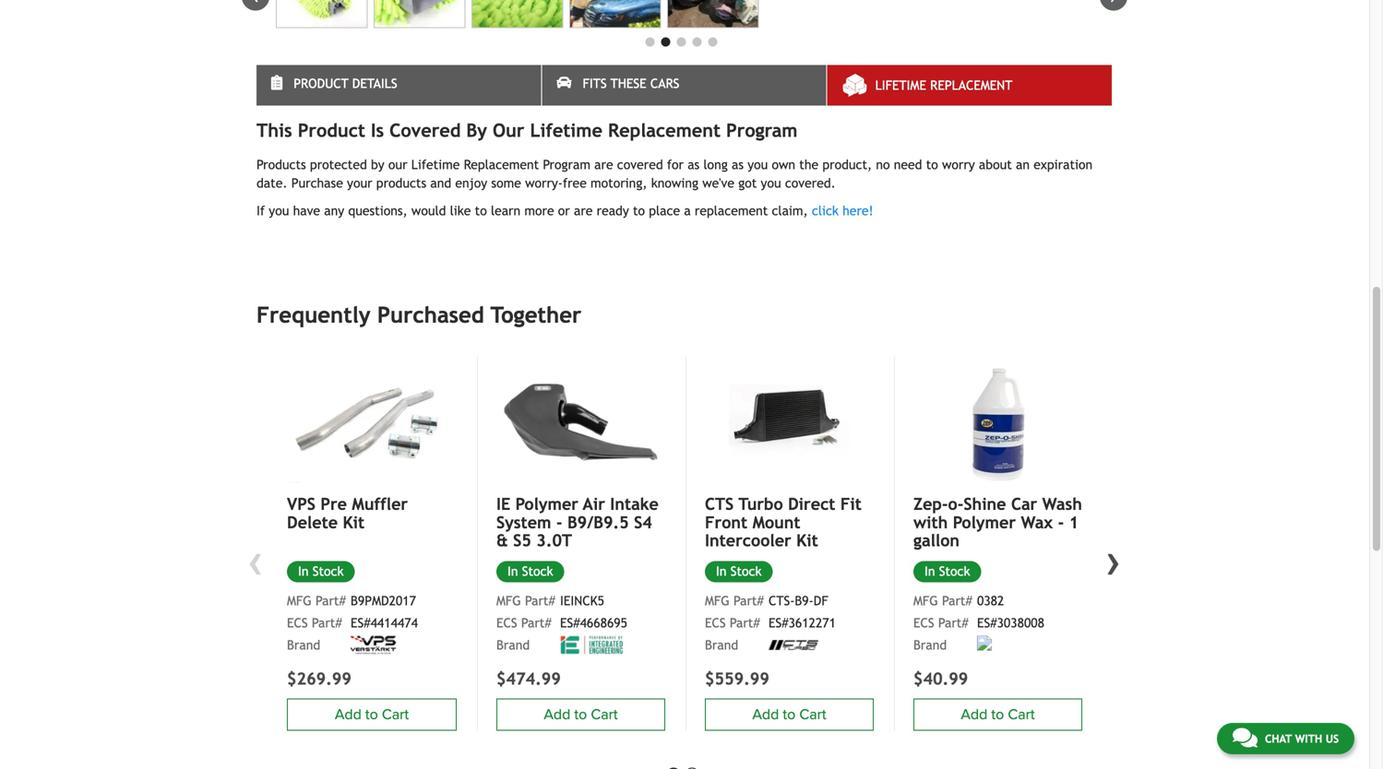 Task type: locate. For each thing, give the bounding box(es) containing it.
brand for $269.99
[[287, 638, 320, 653]]

2 add to cart from the left
[[544, 706, 618, 724]]

products protected by our lifetime replacement program are covered for as long as you own the product, no need to worry about an expiration date. purchase your products and enjoy some worry-free motoring, knowing we've got you covered.
[[257, 157, 1093, 191]]

mfg inside mfg part# 0382 ecs part# es#3038008 brand
[[914, 594, 938, 609]]

0 horizontal spatial as
[[688, 157, 700, 172]]

2 horizontal spatial replacement
[[930, 78, 1013, 93]]

add for $269.99
[[335, 706, 362, 724]]

1 as from the left
[[688, 157, 700, 172]]

are right or
[[574, 204, 593, 218]]

1 es#2619165 - mic493 - chenille plush microfiber mitt - this lime green wash mitt measures 7"x9" - chemical guys - audi bmw volkswagen mercedes benz mini porsche image from the left
[[276, 0, 368, 28]]

2 in stock from the left
[[508, 564, 553, 579]]

to right like
[[475, 204, 487, 218]]

0 horizontal spatial program
[[543, 157, 591, 172]]

mfg for zep-o-shine car wash with polymer wax - 1 gallon
[[914, 594, 938, 609]]

part# left 0382
[[942, 594, 972, 609]]

program up free
[[543, 157, 591, 172]]

add to cart for $40.99
[[961, 706, 1035, 724]]

like
[[450, 204, 471, 218]]

in stock for cts turbo direct fit front mount intercooler kit
[[716, 564, 762, 579]]

to inside the products protected by our lifetime replacement program are covered for as long as you own the product, no need to worry about an expiration date. purchase your products and enjoy some worry-free motoring, knowing we've got you covered.
[[926, 157, 938, 172]]

1 add from the left
[[335, 706, 362, 724]]

add to cart down '$269.99'
[[335, 706, 409, 724]]

lifetime up the need
[[875, 78, 926, 93]]

0 vertical spatial you
[[748, 157, 768, 172]]

1 horizontal spatial are
[[594, 157, 613, 172]]

2 add to cart button from the left
[[496, 699, 665, 731]]

4 add from the left
[[961, 706, 988, 724]]

motoring,
[[591, 176, 647, 191]]

0 horizontal spatial kit
[[343, 513, 365, 532]]

add to cart
[[335, 706, 409, 724], [544, 706, 618, 724], [752, 706, 827, 724], [961, 706, 1035, 724]]

with left o-
[[914, 513, 948, 532]]

program up own
[[726, 120, 798, 141]]

2 mfg from the left
[[496, 594, 521, 609]]

stock down delete
[[313, 564, 344, 579]]

in down delete
[[298, 564, 309, 579]]

ie polymer air intake system - b9/b9.5 s4 & s5 3.0t image
[[496, 357, 665, 484]]

4 cart from the left
[[1008, 706, 1035, 724]]

brand for $40.99
[[914, 638, 947, 653]]

kit down direct on the bottom right
[[797, 531, 818, 551]]

as
[[688, 157, 700, 172], [732, 157, 744, 172]]

lifetime
[[875, 78, 926, 93], [530, 120, 603, 141], [411, 157, 460, 172]]

add down '$559.99'
[[752, 706, 779, 724]]

4 mfg from the left
[[914, 594, 938, 609]]

covered
[[390, 120, 461, 141]]

1 cart from the left
[[382, 706, 409, 724]]

as up got
[[732, 157, 744, 172]]

1 horizontal spatial -
[[1058, 513, 1064, 532]]

mfg inside mfg part# ieinck5 ecs part# es#4668695 brand
[[496, 594, 521, 609]]

2 es#2619165 - mic493 - chenille plush microfiber mitt - this lime green wash mitt measures 7"x9" - chemical guys - audi bmw volkswagen mercedes benz mini porsche image from the left
[[374, 0, 465, 28]]

in down "gallon"
[[925, 564, 935, 579]]

3 in from the left
[[716, 564, 727, 579]]

details
[[352, 76, 397, 91]]

mfg inside mfg part# b9pmd2017 ecs part# es#4414474 brand
[[287, 594, 312, 609]]

ecs inside mfg part# b9pmd2017 ecs part# es#4414474 brand
[[287, 616, 308, 631]]

1 horizontal spatial kit
[[797, 531, 818, 551]]

cart for $40.99
[[1008, 706, 1035, 724]]

1 horizontal spatial replacement
[[608, 120, 721, 141]]

brand inside mfg part# 0382 ecs part# es#3038008 brand
[[914, 638, 947, 653]]

intercooler
[[705, 531, 792, 551]]

free
[[563, 176, 587, 191]]

add
[[335, 706, 362, 724], [544, 706, 571, 724], [752, 706, 779, 724], [961, 706, 988, 724]]

0 horizontal spatial replacement
[[464, 157, 539, 172]]

are up motoring,
[[594, 157, 613, 172]]

cts turbo direct fit front mount intercooler kit
[[705, 495, 862, 551]]

delete
[[287, 513, 338, 532]]

- right system at left bottom
[[556, 513, 563, 532]]

protected
[[310, 157, 367, 172]]

in stock down intercooler
[[716, 564, 762, 579]]

system
[[496, 513, 551, 532]]

to right the need
[[926, 157, 938, 172]]

your
[[347, 176, 372, 191]]

add to cart button down '$269.99'
[[287, 699, 457, 731]]

0 vertical spatial with
[[914, 513, 948, 532]]

are
[[594, 157, 613, 172], [574, 204, 593, 218]]

replacement
[[695, 204, 768, 218]]

ecs for $40.99
[[914, 616, 934, 631]]

add to cart button down '$559.99'
[[705, 699, 874, 731]]

brand up $40.99 at the right bottom of the page
[[914, 638, 947, 653]]

b9pmd2017
[[351, 594, 416, 609]]

fits these cars link
[[542, 65, 827, 106]]

3 add from the left
[[752, 706, 779, 724]]

- inside "zep-o-shine car wash with polymer wax - 1 gallon"
[[1058, 513, 1064, 532]]

lifetime up free
[[530, 120, 603, 141]]

us
[[1326, 733, 1339, 746]]

lifetime inside the products protected by our lifetime replacement program are covered for as long as you own the product, no need to worry about an expiration date. purchase your products and enjoy some worry-free motoring, knowing we've got you covered.
[[411, 157, 460, 172]]

- inside ie polymer air intake system - b9/b9.5 s4 & s5 3.0t
[[556, 513, 563, 532]]

zep-o-shine car wash with polymer wax - 1 gallon
[[914, 495, 1082, 551]]

mfg for ie polymer air intake system - b9/b9.5 s4 & s5 3.0t
[[496, 594, 521, 609]]

part# up '$269.99'
[[312, 616, 342, 631]]

questions,
[[348, 204, 408, 218]]

mfg part# cts-b9-df ecs part# es#3612271 brand
[[705, 594, 836, 653]]

you down own
[[761, 176, 781, 191]]

brand inside mfg part# b9pmd2017 ecs part# es#4414474 brand
[[287, 638, 320, 653]]

mfg inside mfg part# cts-b9-df ecs part# es#3612271 brand
[[705, 594, 730, 609]]

1 stock from the left
[[313, 564, 344, 579]]

1 vertical spatial replacement
[[608, 120, 721, 141]]

verstarkt performance systems image
[[351, 636, 396, 655]]

1
[[1069, 513, 1079, 532]]

3 mfg from the left
[[705, 594, 730, 609]]

stock down s5
[[522, 564, 553, 579]]

stock
[[313, 564, 344, 579], [522, 564, 553, 579], [731, 564, 762, 579], [939, 564, 970, 579]]

turbo
[[739, 495, 783, 514]]

1 add to cart from the left
[[335, 706, 409, 724]]

here!
[[843, 204, 874, 218]]

0 horizontal spatial with
[[914, 513, 948, 532]]

2 vertical spatial lifetime
[[411, 157, 460, 172]]

1 in stock from the left
[[298, 564, 344, 579]]

2 brand from the left
[[496, 638, 530, 653]]

4 stock from the left
[[939, 564, 970, 579]]

o-
[[948, 495, 964, 514]]

brand up '$269.99'
[[287, 638, 320, 653]]

add to cart button down $40.99 at the right bottom of the page
[[914, 699, 1082, 731]]

mfg down delete
[[287, 594, 312, 609]]

cts turbo direct fit front mount intercooler kit link
[[705, 495, 874, 551]]

4 add to cart button from the left
[[914, 699, 1082, 731]]

in down intercooler
[[716, 564, 727, 579]]

in stock
[[298, 564, 344, 579], [508, 564, 553, 579], [716, 564, 762, 579], [925, 564, 970, 579]]

kit inside cts turbo direct fit front mount intercooler kit
[[797, 531, 818, 551]]

4 in from the left
[[925, 564, 935, 579]]

the
[[799, 157, 819, 172]]

you up got
[[748, 157, 768, 172]]

for
[[667, 157, 684, 172]]

1 ecs from the left
[[287, 616, 308, 631]]

1 horizontal spatial polymer
[[953, 513, 1016, 532]]

kit inside "vps pre muffler delete kit"
[[343, 513, 365, 532]]

products
[[257, 157, 306, 172]]

3 brand from the left
[[705, 638, 738, 653]]

product details link
[[257, 65, 541, 106]]

ecs up '$269.99'
[[287, 616, 308, 631]]

in stock down "gallon"
[[925, 564, 970, 579]]

1 horizontal spatial as
[[732, 157, 744, 172]]

0 horizontal spatial are
[[574, 204, 593, 218]]

1 horizontal spatial lifetime
[[530, 120, 603, 141]]

add down $40.99 at the right bottom of the page
[[961, 706, 988, 724]]

cts-
[[769, 594, 795, 609]]

4 brand from the left
[[914, 638, 947, 653]]

ecs inside mfg part# ieinck5 ecs part# es#4668695 brand
[[496, 616, 517, 631]]

0 horizontal spatial polymer
[[516, 495, 579, 514]]

4 add to cart from the left
[[961, 706, 1035, 724]]

add to cart down $474.99
[[544, 706, 618, 724]]

ie polymer air intake system - b9/b9.5 s4 & s5 3.0t link
[[496, 495, 665, 551]]

add down '$269.99'
[[335, 706, 362, 724]]

brand up $474.99
[[496, 638, 530, 653]]

3 add to cart from the left
[[752, 706, 827, 724]]

2 - from the left
[[1058, 513, 1064, 532]]

mfg for vps pre muffler delete kit
[[287, 594, 312, 609]]

replacement up worry
[[930, 78, 1013, 93]]

fits
[[583, 76, 607, 91]]

stock for ie polymer air intake system - b9/b9.5 s4 & s5 3.0t
[[522, 564, 553, 579]]

3 cart from the left
[[800, 706, 827, 724]]

ecs
[[287, 616, 308, 631], [496, 616, 517, 631], [705, 616, 726, 631], [914, 616, 934, 631]]

2 vertical spatial replacement
[[464, 157, 539, 172]]

muffler
[[352, 495, 408, 514]]

0 vertical spatial replacement
[[930, 78, 1013, 93]]

4 in stock from the left
[[925, 564, 970, 579]]

with left us
[[1295, 733, 1323, 746]]

stock down intercooler
[[731, 564, 762, 579]]

0 vertical spatial lifetime
[[875, 78, 926, 93]]

polymer
[[516, 495, 579, 514], [953, 513, 1016, 532]]

2 as from the left
[[732, 157, 744, 172]]

1 vertical spatial with
[[1295, 733, 1323, 746]]

1 vertical spatial lifetime
[[530, 120, 603, 141]]

add to cart down '$559.99'
[[752, 706, 827, 724]]

own
[[772, 157, 796, 172]]

in for zep-o-shine car wash with polymer wax - 1 gallon
[[925, 564, 935, 579]]

0 horizontal spatial -
[[556, 513, 563, 532]]

brand inside mfg part# ieinck5 ecs part# es#4668695 brand
[[496, 638, 530, 653]]

lifetime up the and
[[411, 157, 460, 172]]

as right for
[[688, 157, 700, 172]]

program
[[726, 120, 798, 141], [543, 157, 591, 172]]

cart for $559.99
[[800, 706, 827, 724]]

shine
[[964, 495, 1006, 514]]

2 cart from the left
[[591, 706, 618, 724]]

4 ecs from the left
[[914, 616, 934, 631]]

brand for $474.99
[[496, 638, 530, 653]]

vps
[[287, 495, 316, 514]]

0 horizontal spatial lifetime
[[411, 157, 460, 172]]

in stock down s5
[[508, 564, 553, 579]]

add to cart button down $474.99
[[496, 699, 665, 731]]

2 in from the left
[[508, 564, 518, 579]]

1 in from the left
[[298, 564, 309, 579]]

2 add from the left
[[544, 706, 571, 724]]

you
[[748, 157, 768, 172], [761, 176, 781, 191], [269, 204, 289, 218]]

have
[[293, 204, 320, 218]]

es#2619165 - mic493 - chenille plush microfiber mitt - this lime green wash mitt measures 7"x9" - chemical guys - audi bmw volkswagen mercedes benz mini porsche image
[[276, 0, 368, 28], [374, 0, 465, 28], [472, 0, 563, 28], [569, 0, 661, 28], [667, 0, 759, 28]]

ecs up '$559.99'
[[705, 616, 726, 631]]

with
[[914, 513, 948, 532], [1295, 733, 1323, 746]]

1 horizontal spatial program
[[726, 120, 798, 141]]

wax
[[1021, 513, 1053, 532]]

replacement inside the products protected by our lifetime replacement program are covered for as long as you own the product, no need to worry about an expiration date. purchase your products and enjoy some worry-free motoring, knowing we've got you covered.
[[464, 157, 539, 172]]

es#3612271
[[769, 616, 836, 631]]

by
[[466, 120, 487, 141]]

polymer inside ie polymer air intake system - b9/b9.5 s4 & s5 3.0t
[[516, 495, 579, 514]]

product left details
[[294, 76, 349, 91]]

mfg left cts-
[[705, 594, 730, 609]]

ie polymer air intake system - b9/b9.5 s4 & s5 3.0t
[[496, 495, 659, 551]]

fits these cars
[[583, 76, 680, 91]]

2 ecs from the left
[[496, 616, 517, 631]]

place
[[649, 204, 680, 218]]

brand up '$559.99'
[[705, 638, 738, 653]]

mfg down &
[[496, 594, 521, 609]]

3 in stock from the left
[[716, 564, 762, 579]]

covered
[[617, 157, 663, 172]]

1 - from the left
[[556, 513, 563, 532]]

stock for zep-o-shine car wash with polymer wax - 1 gallon
[[939, 564, 970, 579]]

1 vertical spatial are
[[574, 204, 593, 218]]

b9-
[[795, 594, 814, 609]]

$559.99
[[705, 670, 770, 689]]

ecs inside mfg part# cts-b9-df ecs part# es#3612271 brand
[[705, 616, 726, 631]]

replacement up for
[[608, 120, 721, 141]]

3.0t
[[536, 531, 572, 551]]

mfg
[[287, 594, 312, 609], [496, 594, 521, 609], [705, 594, 730, 609], [914, 594, 938, 609]]

add to cart down $40.99 at the right bottom of the page
[[961, 706, 1035, 724]]

would
[[411, 204, 446, 218]]

in for cts turbo direct fit front mount intercooler kit
[[716, 564, 727, 579]]

part# left b9pmd2017
[[316, 594, 346, 609]]

stock down "gallon"
[[939, 564, 970, 579]]

in stock for vps pre muffler delete kit
[[298, 564, 344, 579]]

worry-
[[525, 176, 563, 191]]

you right if
[[269, 204, 289, 218]]

worry
[[942, 157, 975, 172]]

in stock down delete
[[298, 564, 344, 579]]

- left 1
[[1058, 513, 1064, 532]]

$474.99
[[496, 670, 561, 689]]

part# left cts-
[[734, 594, 764, 609]]

3 stock from the left
[[731, 564, 762, 579]]

2 stock from the left
[[522, 564, 553, 579]]

1 brand from the left
[[287, 638, 320, 653]]

3 ecs from the left
[[705, 616, 726, 631]]

in down s5
[[508, 564, 518, 579]]

ecs up $474.99
[[496, 616, 517, 631]]

replacement up some at the top left of the page
[[464, 157, 539, 172]]

&
[[496, 531, 508, 551]]

purchased
[[377, 302, 484, 328]]

0 vertical spatial program
[[726, 120, 798, 141]]

to down zep 'icon'
[[991, 706, 1004, 724]]

ecs up $40.99 at the right bottom of the page
[[914, 616, 934, 631]]

brand
[[287, 638, 320, 653], [496, 638, 530, 653], [705, 638, 738, 653], [914, 638, 947, 653]]

ecs inside mfg part# 0382 ecs part# es#3038008 brand
[[914, 616, 934, 631]]

product up protected
[[298, 120, 365, 141]]

3 add to cart button from the left
[[705, 699, 874, 731]]

lifetime replacement
[[875, 78, 1013, 93]]

mfg down "gallon"
[[914, 594, 938, 609]]

0 vertical spatial are
[[594, 157, 613, 172]]

cart for $269.99
[[382, 706, 409, 724]]

add for $474.99
[[544, 706, 571, 724]]

add down $474.99
[[544, 706, 571, 724]]

1 mfg from the left
[[287, 594, 312, 609]]

1 vertical spatial program
[[543, 157, 591, 172]]

kit right delete
[[343, 513, 365, 532]]

add to cart button
[[287, 699, 457, 731], [496, 699, 665, 731], [705, 699, 874, 731], [914, 699, 1082, 731]]

1 vertical spatial you
[[761, 176, 781, 191]]

if you have any questions, would like to learn more or are ready to place a replacement claim, click here!
[[257, 204, 874, 218]]

to down the verstarkt performance systems image at the left bottom of the page
[[365, 706, 378, 724]]

1 add to cart button from the left
[[287, 699, 457, 731]]



Task type: vqa. For each thing, say whether or not it's contained in the screenshot.
2nd In Stock from the right
yes



Task type: describe. For each thing, give the bounding box(es) containing it.
zep-o-shine car wash with polymer wax - 1 gallon link
[[914, 495, 1082, 551]]

$40.99
[[914, 670, 968, 689]]

date.
[[257, 176, 287, 191]]

to left place at the top of the page
[[633, 204, 645, 218]]

add to cart button for $559.99
[[705, 699, 874, 731]]

es#4668695
[[560, 616, 627, 631]]

vps pre muffler delete kit image
[[287, 357, 457, 485]]

ecs for $269.99
[[287, 616, 308, 631]]

need
[[894, 157, 922, 172]]

vps pre muffler delete kit
[[287, 495, 408, 532]]

b9/b9.5
[[567, 513, 629, 532]]

›
[[1106, 536, 1121, 586]]

cts image
[[769, 641, 819, 651]]

s4
[[634, 513, 652, 532]]

integrated engineering image
[[560, 636, 627, 655]]

direct
[[788, 495, 836, 514]]

a
[[684, 204, 691, 218]]

knowing
[[651, 176, 699, 191]]

1 horizontal spatial with
[[1295, 733, 1323, 746]]

learn
[[491, 204, 521, 218]]

ecs for $474.99
[[496, 616, 517, 631]]

frequently
[[257, 302, 371, 328]]

got
[[738, 176, 757, 191]]

mount
[[753, 513, 801, 532]]

program inside the products protected by our lifetime replacement program are covered for as long as you own the product, no need to worry about an expiration date. purchase your products and enjoy some worry-free motoring, knowing we've got you covered.
[[543, 157, 591, 172]]

es#4414474
[[351, 616, 418, 631]]

part# up $474.99
[[521, 616, 552, 631]]

our
[[493, 120, 525, 141]]

expiration
[[1034, 157, 1093, 172]]

0 vertical spatial product
[[294, 76, 349, 91]]

mfg for cts turbo direct fit front mount intercooler kit
[[705, 594, 730, 609]]

0382
[[977, 594, 1004, 609]]

to down integrated engineering image
[[574, 706, 587, 724]]

add to cart button for $269.99
[[287, 699, 457, 731]]

› link
[[1100, 536, 1128, 586]]

2 horizontal spatial lifetime
[[875, 78, 926, 93]]

5 es#2619165 - mic493 - chenille plush microfiber mitt - this lime green wash mitt measures 7"x9" - chemical guys - audi bmw volkswagen mercedes benz mini porsche image from the left
[[667, 0, 759, 28]]

mfg part# ieinck5 ecs part# es#4668695 brand
[[496, 594, 627, 653]]

if
[[257, 204, 265, 218]]

cars
[[650, 76, 680, 91]]

zep image
[[977, 636, 1002, 655]]

es#3038008
[[977, 616, 1045, 631]]

front
[[705, 513, 748, 532]]

zep-o-shine car wash with polymer wax - 1 gallon image
[[914, 357, 1082, 484]]

comments image
[[1233, 727, 1258, 749]]

click
[[812, 204, 839, 218]]

ieinck5
[[560, 594, 604, 609]]

any
[[324, 204, 344, 218]]

more
[[524, 204, 554, 218]]

in for ie polymer air intake system - b9/b9.5 s4 & s5 3.0t
[[508, 564, 518, 579]]

purchase
[[291, 176, 343, 191]]

long
[[704, 157, 728, 172]]

enjoy
[[455, 176, 487, 191]]

part# up '$559.99'
[[730, 616, 760, 631]]

add to cart button for $474.99
[[496, 699, 665, 731]]

this
[[257, 120, 292, 141]]

some
[[491, 176, 521, 191]]

product details
[[294, 76, 397, 91]]

chat with us link
[[1217, 723, 1355, 755]]

mfg part# b9pmd2017 ecs part# es#4414474 brand
[[287, 594, 418, 653]]

car
[[1011, 495, 1037, 514]]

zep-
[[914, 495, 948, 514]]

add for $40.99
[[961, 706, 988, 724]]

lifetime replacement link
[[827, 65, 1112, 106]]

we've
[[702, 176, 735, 191]]

add to cart button for $40.99
[[914, 699, 1082, 731]]

ready
[[597, 204, 629, 218]]

in stock for zep-o-shine car wash with polymer wax - 1 gallon
[[925, 564, 970, 579]]

part# up $40.99 at the right bottom of the page
[[938, 616, 969, 631]]

chat
[[1265, 733, 1292, 746]]

add to cart for $269.99
[[335, 706, 409, 724]]

brand inside mfg part# cts-b9-df ecs part# es#3612271 brand
[[705, 638, 738, 653]]

click here! link
[[812, 204, 874, 218]]

cart for $474.99
[[591, 706, 618, 724]]

these
[[611, 76, 647, 91]]

or
[[558, 204, 570, 218]]

2 vertical spatial you
[[269, 204, 289, 218]]

frequently purchased together
[[257, 302, 582, 328]]

cts turbo direct fit front mount intercooler kit image
[[705, 357, 874, 484]]

by
[[371, 157, 385, 172]]

ie
[[496, 495, 511, 514]]

1 vertical spatial product
[[298, 120, 365, 141]]

stock for cts turbo direct fit front mount intercooler kit
[[731, 564, 762, 579]]

4 es#2619165 - mic493 - chenille plush microfiber mitt - this lime green wash mitt measures 7"x9" - chemical guys - audi bmw volkswagen mercedes benz mini porsche image from the left
[[569, 0, 661, 28]]

air
[[583, 495, 605, 514]]

intake
[[610, 495, 659, 514]]

$269.99
[[287, 670, 351, 689]]

polymer inside "zep-o-shine car wash with polymer wax - 1 gallon"
[[953, 513, 1016, 532]]

in stock for ie polymer air intake system - b9/b9.5 s4 & s5 3.0t
[[508, 564, 553, 579]]

3 es#2619165 - mic493 - chenille plush microfiber mitt - this lime green wash mitt measures 7"x9" - chemical guys - audi bmw volkswagen mercedes benz mini porsche image from the left
[[472, 0, 563, 28]]

in for vps pre muffler delete kit
[[298, 564, 309, 579]]

s5
[[513, 531, 531, 551]]

claim,
[[772, 204, 808, 218]]

are inside the products protected by our lifetime replacement program are covered for as long as you own the product, no need to worry about an expiration date. purchase your products and enjoy some worry-free motoring, knowing we've got you covered.
[[594, 157, 613, 172]]

stock for vps pre muffler delete kit
[[313, 564, 344, 579]]

to down cts image
[[783, 706, 796, 724]]

this product is covered by our lifetime replacement program
[[257, 120, 798, 141]]

mfg part# 0382 ecs part# es#3038008 brand
[[914, 594, 1045, 653]]

vps pre muffler delete kit link
[[287, 495, 457, 532]]

add to cart for $559.99
[[752, 706, 827, 724]]

add to cart for $474.99
[[544, 706, 618, 724]]

an
[[1016, 157, 1030, 172]]

product,
[[823, 157, 872, 172]]

our
[[388, 157, 407, 172]]

and
[[430, 176, 451, 191]]

add for $559.99
[[752, 706, 779, 724]]

together
[[491, 302, 582, 328]]

wash
[[1042, 495, 1082, 514]]

with inside "zep-o-shine car wash with polymer wax - 1 gallon"
[[914, 513, 948, 532]]

part# left ieinck5
[[525, 594, 555, 609]]

no
[[876, 157, 890, 172]]



